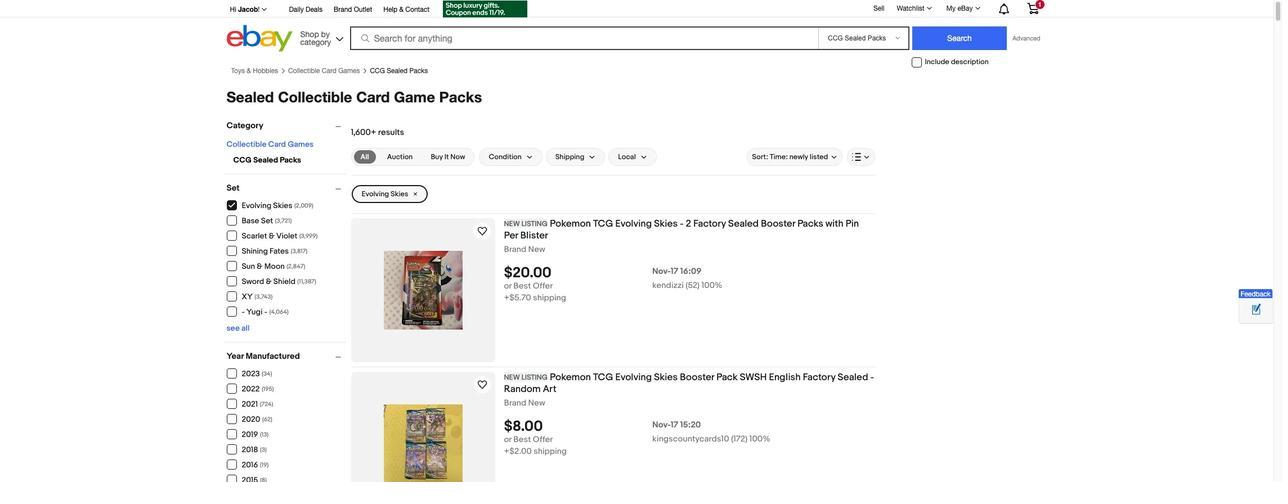 Task type: locate. For each thing, give the bounding box(es) containing it.
shining
[[242, 247, 268, 256]]

my ebay
[[947, 5, 973, 12]]

best up +$2.00
[[514, 435, 531, 445]]

2 best from the top
[[514, 435, 531, 445]]

collectible down category at left
[[288, 67, 320, 75]]

& right the toys
[[247, 67, 251, 75]]

new listing up random
[[504, 373, 548, 382]]

shipping inside kingscountycards10 (172) 100% +$2.00 shipping
[[534, 447, 567, 457]]

booster inside 'pokemon tcg evolving skies - 2 factory sealed booster packs with pin per blister'
[[761, 218, 796, 230]]

shop by category banner
[[224, 0, 1048, 55]]

2019
[[242, 430, 258, 440]]

1 vertical spatial booster
[[680, 372, 715, 383]]

hi
[[230, 6, 236, 14]]

2 vertical spatial brand
[[504, 398, 527, 409]]

0 horizontal spatial booster
[[680, 372, 715, 383]]

& left the violet
[[269, 232, 275, 241]]

packs left with at right top
[[798, 218, 824, 230]]

card down category at left
[[322, 67, 337, 75]]

1 vertical spatial new listing
[[504, 373, 548, 382]]

booster inside pokemon tcg evolving skies booster pack swsh english factory sealed - random art
[[680, 372, 715, 383]]

or up +$5.70
[[504, 281, 512, 292]]

listing up "blister"
[[522, 220, 548, 229]]

& for sun
[[257, 262, 263, 272]]

offer for $8.00
[[533, 435, 553, 445]]

1 vertical spatial 17
[[671, 420, 679, 431]]

1 horizontal spatial 100%
[[750, 434, 771, 445]]

new down the art on the bottom of the page
[[528, 398, 546, 409]]

sealed collectible card game packs
[[227, 88, 482, 106]]

best for $20.00
[[514, 281, 531, 292]]

0 vertical spatial booster
[[761, 218, 796, 230]]

1 vertical spatial shipping
[[534, 447, 567, 457]]

1 offer from the top
[[533, 281, 553, 292]]

booster
[[761, 218, 796, 230], [680, 372, 715, 383]]

0 vertical spatial collectible card games
[[288, 67, 360, 75]]

1 vertical spatial ccg
[[233, 155, 252, 165]]

0 vertical spatial set
[[227, 183, 240, 194]]

2 tcg from the top
[[593, 372, 614, 383]]

ccg sealed packs up game
[[370, 67, 428, 75]]

shipping inside kendizzi (52) 100% +$5.70 shipping
[[533, 293, 566, 304]]

(2,009)
[[294, 202, 314, 210]]

0 vertical spatial 100%
[[702, 280, 723, 291]]

1 horizontal spatial ccg sealed packs
[[370, 67, 428, 75]]

2 pokemon from the top
[[550, 372, 591, 383]]

factory inside pokemon tcg evolving skies booster pack swsh english factory sealed - random art
[[803, 372, 836, 383]]

(11,387)
[[298, 278, 316, 286]]

account navigation
[[224, 0, 1048, 19]]

packs
[[410, 67, 428, 75], [439, 88, 482, 106], [280, 155, 301, 165], [798, 218, 824, 230]]

skies inside pokemon tcg evolving skies booster pack swsh english factory sealed - random art
[[654, 372, 678, 383]]

0 vertical spatial tcg
[[593, 218, 614, 230]]

1 vertical spatial games
[[288, 140, 314, 149]]

17 for $8.00
[[671, 420, 679, 431]]

ccg
[[370, 67, 385, 75], [233, 155, 252, 165]]

0 vertical spatial games
[[339, 67, 360, 75]]

collectible card games link down category at left
[[288, 67, 360, 75]]

2018 (3)
[[242, 446, 267, 455]]

0 vertical spatial factory
[[694, 218, 726, 230]]

1 vertical spatial collectible card games
[[227, 140, 314, 149]]

or inside nov-17 16:09 or best offer
[[504, 281, 512, 292]]

offer inside nov-17 16:09 or best offer
[[533, 281, 553, 292]]

shipping button
[[546, 148, 606, 166]]

All selected text field
[[361, 152, 369, 162]]

with
[[826, 218, 844, 230]]

kendizzi (52) 100% +$5.70 shipping
[[504, 280, 723, 304]]

& left shield
[[266, 277, 272, 287]]

card
[[322, 67, 337, 75], [356, 88, 390, 106], [268, 140, 286, 149]]

brand
[[334, 6, 352, 14], [504, 244, 527, 255], [504, 398, 527, 409]]

17 inside nov-17 16:09 or best offer
[[671, 266, 679, 277]]

local button
[[609, 148, 657, 166]]

or inside nov-17 15:20 or best offer
[[504, 435, 512, 445]]

new listing for $20.00
[[504, 220, 548, 229]]

shipping for $8.00
[[534, 447, 567, 457]]

new up random
[[504, 373, 520, 382]]

1 nov- from the top
[[653, 266, 671, 277]]

1 horizontal spatial games
[[339, 67, 360, 75]]

100% inside kendizzi (52) 100% +$5.70 shipping
[[702, 280, 723, 291]]

skies
[[391, 190, 409, 199], [273, 201, 293, 211], [654, 218, 678, 230], [654, 372, 678, 383]]

2016 (19)
[[242, 461, 269, 470]]

100% for $8.00
[[750, 434, 771, 445]]

nov- for $8.00
[[653, 420, 671, 431]]

1 vertical spatial brand
[[504, 244, 527, 255]]

new listing up "blister"
[[504, 220, 548, 229]]

100% inside kingscountycards10 (172) 100% +$2.00 shipping
[[750, 434, 771, 445]]

+$2.00
[[504, 447, 532, 457]]

new up per
[[504, 220, 520, 229]]

1 brand new from the top
[[504, 244, 546, 255]]

set
[[227, 183, 240, 194], [261, 216, 273, 226]]

100% for $20.00
[[702, 280, 723, 291]]

2 brand new from the top
[[504, 398, 546, 409]]

tcg inside pokemon tcg evolving skies booster pack swsh english factory sealed - random art
[[593, 372, 614, 383]]

sell
[[874, 4, 885, 12]]

(3)
[[260, 447, 267, 454]]

see all button
[[227, 324, 250, 333]]

pokemon tcg evolving skies booster pack swsh english factory sealed - random art image
[[384, 405, 463, 483]]

all link
[[354, 150, 376, 164]]

collectible
[[288, 67, 320, 75], [278, 88, 352, 106], [227, 140, 267, 149]]

or for $8.00
[[504, 435, 512, 445]]

evolving skies (2,009)
[[242, 201, 314, 211]]

2 new listing from the top
[[504, 373, 548, 382]]

1 vertical spatial listing
[[522, 373, 548, 382]]

0 vertical spatial listing
[[522, 220, 548, 229]]

1 vertical spatial factory
[[803, 372, 836, 383]]

0 vertical spatial best
[[514, 281, 531, 292]]

2 vertical spatial collectible
[[227, 140, 267, 149]]

random
[[504, 384, 541, 395]]

sell link
[[869, 4, 890, 12]]

0 vertical spatial offer
[[533, 281, 553, 292]]

1 vertical spatial card
[[356, 88, 390, 106]]

2 vertical spatial card
[[268, 140, 286, 149]]

1 vertical spatial set
[[261, 216, 273, 226]]

sealed
[[387, 67, 408, 75], [227, 88, 274, 106], [253, 155, 278, 165], [729, 218, 759, 230], [838, 372, 869, 383]]

17 up kendizzi
[[671, 266, 679, 277]]

brand for $8.00
[[504, 398, 527, 409]]

listing up random
[[522, 373, 548, 382]]

ccg down category
[[233, 155, 252, 165]]

1 vertical spatial collectible card games link
[[227, 140, 314, 149]]

evolving inside 'pokemon tcg evolving skies - 2 factory sealed booster packs with pin per blister'
[[616, 218, 652, 230]]

base
[[242, 216, 259, 226]]

1 vertical spatial pokemon
[[550, 372, 591, 383]]

17 left 15:20
[[671, 420, 679, 431]]

brand new down random
[[504, 398, 546, 409]]

kendizzi
[[653, 280, 684, 291]]

offer for $20.00
[[533, 281, 553, 292]]

17
[[671, 266, 679, 277], [671, 420, 679, 431]]

listing for $8.00
[[522, 373, 548, 382]]

Search for anything text field
[[352, 28, 817, 49]]

base set (3,721)
[[242, 216, 292, 226]]

violet
[[276, 232, 298, 241]]

ccg sealed packs up 'set' dropdown button
[[233, 155, 301, 165]]

my
[[947, 5, 956, 12]]

watchlist
[[897, 5, 925, 12]]

new listing inside pokemon tcg evolving skies booster pack swsh english factory sealed - random art heading
[[504, 373, 548, 382]]

new inside pokemon tcg evolving skies - 2 factory sealed booster packs with pin per blister heading
[[504, 220, 520, 229]]

get the coupon image
[[443, 1, 528, 17]]

offer down "blister"
[[533, 281, 553, 292]]

shipping right +$2.00
[[534, 447, 567, 457]]

or up +$2.00
[[504, 435, 512, 445]]

1 horizontal spatial factory
[[803, 372, 836, 383]]

1 horizontal spatial booster
[[761, 218, 796, 230]]

collectible card games link down "category" dropdown button
[[227, 140, 314, 149]]

1 listing from the top
[[522, 220, 548, 229]]

main content
[[351, 115, 875, 483]]

factory right english
[[803, 372, 836, 383]]

tcg inside 'pokemon tcg evolving skies - 2 factory sealed booster packs with pin per blister'
[[593, 218, 614, 230]]

100% right (172) on the bottom
[[750, 434, 771, 445]]

0 horizontal spatial factory
[[694, 218, 726, 230]]

xy (3,743)
[[242, 292, 273, 302]]

0 vertical spatial ccg
[[370, 67, 385, 75]]

2022
[[242, 385, 260, 394]]

shipping right +$5.70
[[533, 293, 566, 304]]

2 listing from the top
[[522, 373, 548, 382]]

listing inside pokemon tcg evolving skies booster pack swsh english factory sealed - random art heading
[[522, 373, 548, 382]]

1 vertical spatial tcg
[[593, 372, 614, 383]]

1 vertical spatial or
[[504, 435, 512, 445]]

collectible card games down "category" dropdown button
[[227, 140, 314, 149]]

nov- inside nov-17 16:09 or best offer
[[653, 266, 671, 277]]

2 offer from the top
[[533, 435, 553, 445]]

my ebay link
[[941, 2, 986, 15]]

best inside nov-17 16:09 or best offer
[[514, 281, 531, 292]]

daily
[[289, 6, 304, 14]]

100% right (52)
[[702, 280, 723, 291]]

card down "category" dropdown button
[[268, 140, 286, 149]]

& inside account navigation
[[400, 6, 404, 14]]

1 vertical spatial best
[[514, 435, 531, 445]]

(2,847)
[[287, 263, 306, 271]]

category
[[300, 37, 331, 46]]

1 vertical spatial ccg sealed packs
[[233, 155, 301, 165]]

shipping
[[556, 153, 585, 162]]

tcg up nov-17 15:20 or best offer
[[593, 372, 614, 383]]

new listing inside pokemon tcg evolving skies - 2 factory sealed booster packs with pin per blister heading
[[504, 220, 548, 229]]

listing inside pokemon tcg evolving skies - 2 factory sealed booster packs with pin per blister heading
[[522, 220, 548, 229]]

scarlet
[[242, 232, 267, 241]]

pin
[[846, 218, 859, 230]]

offer inside nov-17 15:20 or best offer
[[533, 435, 553, 445]]

collectible down category
[[227, 140, 267, 149]]

2 horizontal spatial card
[[356, 88, 390, 106]]

(4,064)
[[270, 309, 289, 316]]

1 horizontal spatial card
[[322, 67, 337, 75]]

factory
[[694, 218, 726, 230], [803, 372, 836, 383]]

main content containing $20.00
[[351, 115, 875, 483]]

(172)
[[731, 434, 748, 445]]

set button
[[227, 183, 346, 194]]

1 horizontal spatial ccg
[[370, 67, 385, 75]]

factory right 2
[[694, 218, 726, 230]]

0 vertical spatial new listing
[[504, 220, 548, 229]]

year manufactured
[[227, 351, 300, 362]]

0 vertical spatial pokemon
[[550, 218, 591, 230]]

1 vertical spatial 100%
[[750, 434, 771, 445]]

(19)
[[260, 462, 269, 469]]

1 pokemon from the top
[[550, 218, 591, 230]]

1 vertical spatial nov-
[[653, 420, 671, 431]]

card up 1,600+ results
[[356, 88, 390, 106]]

ccg up sealed collectible card game packs
[[370, 67, 385, 75]]

1 new listing from the top
[[504, 220, 548, 229]]

1
[[1039, 1, 1042, 8]]

collectible up "category" dropdown button
[[278, 88, 352, 106]]

pokemon inside 'pokemon tcg evolving skies - 2 factory sealed booster packs with pin per blister'
[[550, 218, 591, 230]]

0 vertical spatial brand new
[[504, 244, 546, 255]]

pokemon tcg evolving skies booster pack swsh english factory sealed - random art
[[504, 372, 875, 395]]

1 or from the top
[[504, 281, 512, 292]]

(3,743)
[[255, 294, 273, 301]]

2 or from the top
[[504, 435, 512, 445]]

tcg up nov-17 16:09 or best offer
[[593, 218, 614, 230]]

1 vertical spatial brand new
[[504, 398, 546, 409]]

& for scarlet
[[269, 232, 275, 241]]

2 nov- from the top
[[653, 420, 671, 431]]

brand left outlet
[[334, 6, 352, 14]]

moon
[[264, 262, 285, 272]]

collectible card games down category at left
[[288, 67, 360, 75]]

brand for $20.00
[[504, 244, 527, 255]]

best inside nov-17 15:20 or best offer
[[514, 435, 531, 445]]

0 vertical spatial brand
[[334, 6, 352, 14]]

game
[[394, 88, 435, 106]]

brand down random
[[504, 398, 527, 409]]

offer down the art on the bottom of the page
[[533, 435, 553, 445]]

manufactured
[[246, 351, 300, 362]]

pokemon inside pokemon tcg evolving skies booster pack swsh english factory sealed - random art
[[550, 372, 591, 383]]

0 vertical spatial or
[[504, 281, 512, 292]]

None submit
[[913, 26, 1007, 50]]

sealed inside pokemon tcg evolving skies booster pack swsh english factory sealed - random art
[[838, 372, 869, 383]]

1 best from the top
[[514, 281, 531, 292]]

- inside 'pokemon tcg evolving skies - 2 factory sealed booster packs with pin per blister'
[[680, 218, 684, 230]]

packs up 'set' dropdown button
[[280, 155, 301, 165]]

0 vertical spatial nov-
[[653, 266, 671, 277]]

0 horizontal spatial games
[[288, 140, 314, 149]]

0 horizontal spatial 100%
[[702, 280, 723, 291]]

& right help
[[400, 6, 404, 14]]

or
[[504, 281, 512, 292], [504, 435, 512, 445]]

pokemon for $8.00
[[550, 372, 591, 383]]

1 17 from the top
[[671, 266, 679, 277]]

& right sun
[[257, 262, 263, 272]]

or for $20.00
[[504, 281, 512, 292]]

games
[[339, 67, 360, 75], [288, 140, 314, 149]]

nov- up kendizzi
[[653, 266, 671, 277]]

brand down per
[[504, 244, 527, 255]]

shield
[[274, 277, 296, 287]]

buy it now
[[431, 153, 465, 162]]

games up sealed collectible card game packs
[[339, 67, 360, 75]]

blister
[[521, 230, 549, 242]]

games down "category" dropdown button
[[288, 140, 314, 149]]

sort:
[[752, 153, 769, 162]]

nov- inside nov-17 15:20 or best offer
[[653, 420, 671, 431]]

brand new down "blister"
[[504, 244, 546, 255]]

17 inside nov-17 15:20 or best offer
[[671, 420, 679, 431]]

new listing for $8.00
[[504, 373, 548, 382]]

0 vertical spatial shipping
[[533, 293, 566, 304]]

local
[[619, 153, 636, 162]]

0 horizontal spatial set
[[227, 183, 240, 194]]

sun
[[242, 262, 255, 272]]

2019 (13)
[[242, 430, 269, 440]]

1 vertical spatial offer
[[533, 435, 553, 445]]

best up +$5.70
[[514, 281, 531, 292]]

0 vertical spatial 17
[[671, 266, 679, 277]]

nov- left 15:20
[[653, 420, 671, 431]]

1 tcg from the top
[[593, 218, 614, 230]]

2 17 from the top
[[671, 420, 679, 431]]

new listing
[[504, 220, 548, 229], [504, 373, 548, 382]]

2022 (195)
[[242, 385, 274, 394]]



Task type: describe. For each thing, give the bounding box(es) containing it.
2020
[[242, 415, 260, 425]]

condition button
[[479, 148, 543, 166]]

brand outlet
[[334, 6, 372, 14]]

(3,721)
[[275, 218, 292, 225]]

2020 (62)
[[242, 415, 272, 425]]

ccg sealed packs link
[[370, 67, 428, 75]]

0 vertical spatial card
[[322, 67, 337, 75]]

pokemon tcg evolving skies - 2 factory sealed booster packs with pin per blister heading
[[504, 218, 859, 242]]

pokemon tcg evolving skies booster pack swsh english factory sealed - random art heading
[[504, 372, 875, 395]]

year
[[227, 351, 244, 362]]

sword
[[242, 277, 264, 287]]

see all
[[227, 324, 250, 333]]

all
[[361, 153, 369, 162]]

watch pokemon tcg evolving skies - 2 factory sealed booster packs with pin per blister image
[[476, 225, 489, 238]]

sort: time: newly listed button
[[747, 148, 843, 166]]

newly
[[790, 153, 809, 162]]

toys
[[231, 67, 245, 75]]

0 vertical spatial collectible card games link
[[288, 67, 360, 75]]

0 vertical spatial collectible
[[288, 67, 320, 75]]

1 vertical spatial collectible
[[278, 88, 352, 106]]

nov-17 16:09 or best offer
[[504, 266, 702, 292]]

brand inside account navigation
[[334, 6, 352, 14]]

nov- for $20.00
[[653, 266, 671, 277]]

(13)
[[260, 432, 269, 439]]

english
[[769, 372, 801, 383]]

2021
[[242, 400, 258, 410]]

!
[[258, 6, 260, 14]]

(34)
[[262, 371, 272, 378]]

listed
[[810, 153, 829, 162]]

shipping for $20.00
[[533, 293, 566, 304]]

packs right game
[[439, 88, 482, 106]]

daily deals
[[289, 6, 323, 14]]

category button
[[227, 120, 346, 131]]

include
[[926, 58, 950, 67]]

0 horizontal spatial ccg sealed packs
[[233, 155, 301, 165]]

(3,817)
[[291, 248, 308, 255]]

2016
[[242, 461, 258, 470]]

outlet
[[354, 6, 372, 14]]

new inside pokemon tcg evolving skies booster pack swsh english factory sealed - random art heading
[[504, 373, 520, 382]]

best for $8.00
[[514, 435, 531, 445]]

evolving skies link
[[352, 185, 428, 203]]

hi jacob !
[[230, 5, 260, 14]]

scarlet & violet (3,999)
[[242, 232, 318, 241]]

factory inside 'pokemon tcg evolving skies - 2 factory sealed booster packs with pin per blister'
[[694, 218, 726, 230]]

toys & hobbies
[[231, 67, 278, 75]]

1,600+
[[351, 127, 376, 138]]

swsh
[[740, 372, 767, 383]]

advanced link
[[1007, 27, 1047, 50]]

deals
[[306, 6, 323, 14]]

listing for $20.00
[[522, 220, 548, 229]]

tcg for $8.00
[[593, 372, 614, 383]]

buy it now link
[[424, 150, 472, 164]]

condition
[[489, 153, 522, 162]]

0 horizontal spatial ccg
[[233, 155, 252, 165]]

0 vertical spatial ccg sealed packs
[[370, 67, 428, 75]]

yugi
[[247, 308, 263, 317]]

17 for $20.00
[[671, 266, 679, 277]]

shop by category button
[[295, 25, 346, 49]]

daily deals link
[[289, 4, 323, 16]]

brand new for $20.00
[[504, 244, 546, 255]]

new down "blister"
[[528, 244, 546, 255]]

ebay
[[958, 5, 973, 12]]

include description
[[926, 58, 989, 67]]

sort: time: newly listed
[[752, 153, 829, 162]]

2021 (724)
[[242, 400, 273, 410]]

2023 (34)
[[242, 370, 272, 379]]

sun & moon (2,847)
[[242, 262, 306, 272]]

$20.00
[[504, 265, 552, 282]]

- inside pokemon tcg evolving skies booster pack swsh english factory sealed - random art
[[871, 372, 875, 383]]

help
[[384, 6, 398, 14]]

0 horizontal spatial card
[[268, 140, 286, 149]]

packs inside 'pokemon tcg evolving skies - 2 factory sealed booster packs with pin per blister'
[[798, 218, 824, 230]]

evolving inside pokemon tcg evolving skies booster pack swsh english factory sealed - random art
[[616, 372, 652, 383]]

xy
[[242, 292, 253, 302]]

brand outlet link
[[334, 4, 372, 16]]

hobbies
[[253, 67, 278, 75]]

2018
[[242, 446, 258, 455]]

auction link
[[381, 150, 420, 164]]

help & contact link
[[384, 4, 430, 16]]

pack
[[717, 372, 738, 383]]

& for sword
[[266, 277, 272, 287]]

brand new for $8.00
[[504, 398, 546, 409]]

it
[[445, 153, 449, 162]]

skies inside 'pokemon tcg evolving skies - 2 factory sealed booster packs with pin per blister'
[[654, 218, 678, 230]]

feedback
[[1241, 291, 1271, 299]]

(3,999)
[[299, 233, 318, 240]]

packs up game
[[410, 67, 428, 75]]

2
[[686, 218, 692, 230]]

tcg for $20.00
[[593, 218, 614, 230]]

watch pokemon tcg evolving skies booster pack swsh english factory sealed - random art image
[[476, 378, 489, 392]]

results
[[378, 127, 404, 138]]

pokemon for $20.00
[[550, 218, 591, 230]]

& for toys
[[247, 67, 251, 75]]

auction
[[387, 153, 413, 162]]

sealed inside 'pokemon tcg evolving skies - 2 factory sealed booster packs with pin per blister'
[[729, 218, 759, 230]]

watchlist link
[[891, 2, 937, 15]]

pokemon tcg evolving skies - 2 factory sealed booster packs with pin per blister image
[[384, 251, 463, 330]]

shop by category
[[300, 30, 331, 46]]

+$5.70
[[504, 293, 531, 304]]

- yugi - (4,064)
[[242, 308, 289, 317]]

$8.00
[[504, 418, 543, 436]]

(62)
[[262, 416, 272, 424]]

description
[[952, 58, 989, 67]]

all
[[242, 324, 250, 333]]

none submit inside shop by category banner
[[913, 26, 1007, 50]]

2023
[[242, 370, 260, 379]]

fates
[[270, 247, 289, 256]]

listing options selector. list view selected. image
[[852, 153, 870, 162]]

1 horizontal spatial set
[[261, 216, 273, 226]]

art
[[543, 384, 557, 395]]

advanced
[[1013, 35, 1041, 42]]

(195)
[[262, 386, 274, 393]]

& for help
[[400, 6, 404, 14]]

buy
[[431, 153, 443, 162]]



Task type: vqa. For each thing, say whether or not it's contained in the screenshot.
(172)
yes



